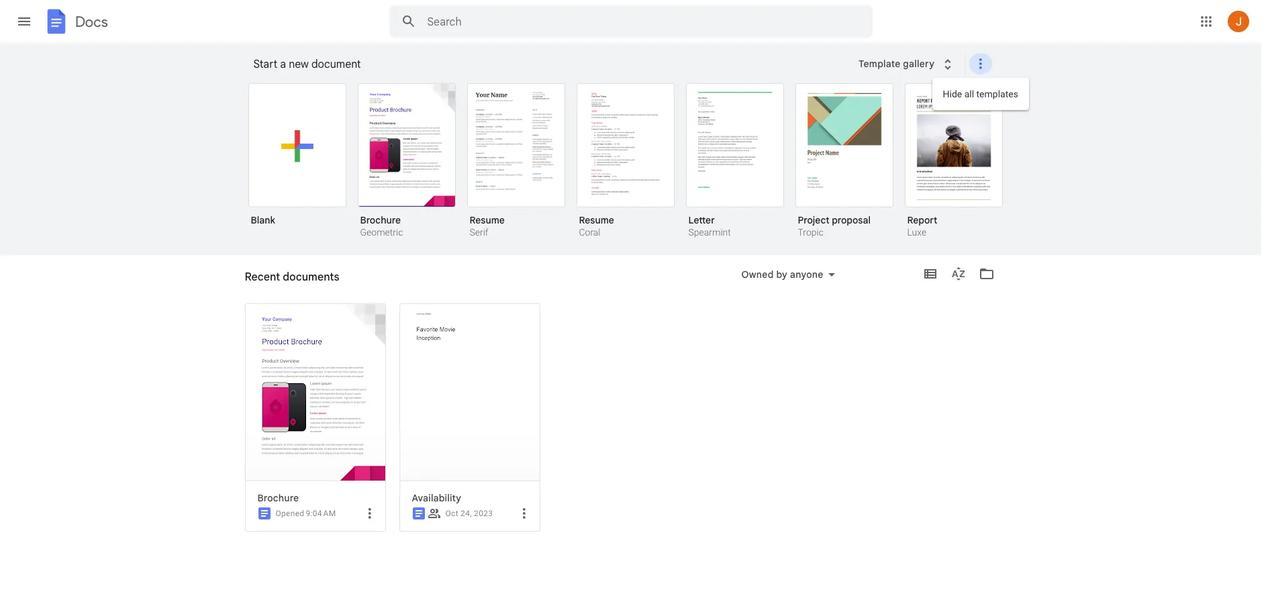 Task type: locate. For each thing, give the bounding box(es) containing it.
start
[[254, 58, 278, 71]]

report option
[[905, 83, 1003, 240]]

template gallery
[[859, 58, 935, 70]]

recent
[[245, 271, 280, 284], [245, 276, 276, 288]]

documents
[[283, 271, 340, 284], [278, 276, 328, 288]]

24,
[[461, 509, 472, 519]]

1 resume from the left
[[470, 214, 505, 226]]

all
[[965, 89, 975, 99]]

recent documents
[[245, 271, 340, 284], [245, 276, 328, 288]]

brochure up geometric
[[360, 214, 401, 226]]

brochure google docs element
[[258, 492, 380, 504]]

resume up serif
[[470, 214, 505, 226]]

serif
[[470, 227, 489, 238]]

resume option
[[467, 83, 565, 240], [577, 83, 675, 240]]

coral
[[579, 227, 601, 238]]

report
[[908, 214, 938, 226]]

tropic
[[798, 227, 824, 238]]

2 recent from the top
[[245, 276, 276, 288]]

brochure option
[[358, 83, 456, 240], [241, 304, 386, 596]]

1 recent from the top
[[245, 271, 280, 284]]

2 resume option from the left
[[577, 83, 675, 240]]

letter
[[689, 214, 715, 226]]

project proposal tropic
[[798, 214, 871, 238]]

hide all templates
[[943, 89, 1019, 99]]

owned by anyone button
[[733, 267, 844, 283]]

1 horizontal spatial resume
[[579, 214, 614, 226]]

resume serif
[[470, 214, 505, 238]]

resume for resume serif
[[470, 214, 505, 226]]

brochure inside brochure geometric
[[360, 214, 401, 226]]

resume up coral
[[579, 214, 614, 226]]

hide
[[943, 89, 963, 99]]

2 recent documents from the top
[[245, 276, 328, 288]]

list box
[[248, 81, 1021, 256]]

last opened by me 9:04 am element
[[306, 509, 336, 519]]

owned by anyone
[[742, 269, 824, 281]]

start a new document heading
[[254, 43, 850, 86]]

recent documents heading
[[245, 255, 340, 298]]

brochure up opened
[[258, 492, 299, 504]]

anyone
[[790, 269, 824, 281]]

spearmint
[[689, 227, 731, 238]]

Search bar text field
[[428, 15, 839, 29]]

a
[[280, 58, 286, 71]]

availability google docs element
[[412, 492, 534, 504]]

docs
[[75, 12, 108, 31]]

9:04 am
[[306, 509, 336, 519]]

brochure for brochure
[[258, 492, 299, 504]]

None search field
[[389, 5, 873, 38]]

opened 9:04 am
[[276, 509, 336, 519]]

1 horizontal spatial brochure
[[360, 214, 401, 226]]

template
[[859, 58, 901, 70]]

0 horizontal spatial brochure
[[258, 492, 299, 504]]

0 vertical spatial brochure
[[360, 214, 401, 226]]

templates
[[977, 89, 1019, 99]]

resume for resume coral
[[579, 214, 614, 226]]

letter option
[[686, 83, 784, 240]]

0 horizontal spatial resume option
[[467, 83, 565, 240]]

owned
[[742, 269, 774, 281]]

project
[[798, 214, 830, 226]]

2 resume from the left
[[579, 214, 614, 226]]

document
[[312, 58, 361, 71]]

1 vertical spatial brochure
[[258, 492, 299, 504]]

opened
[[276, 509, 305, 519]]

1 resume option from the left
[[467, 83, 565, 240]]

docs link
[[43, 8, 108, 38]]

report luxe
[[908, 214, 938, 238]]

0 horizontal spatial resume
[[470, 214, 505, 226]]

brochure inside recent documents list box
[[258, 492, 299, 504]]

resume
[[470, 214, 505, 226], [579, 214, 614, 226]]

0 vertical spatial brochure option
[[358, 83, 456, 240]]

1 horizontal spatial resume option
[[577, 83, 675, 240]]

brochure
[[360, 214, 401, 226], [258, 492, 299, 504]]

blank
[[251, 214, 275, 226]]

brochure geometric
[[360, 214, 403, 238]]

brochure for brochure geometric
[[360, 214, 401, 226]]



Task type: vqa. For each thing, say whether or not it's contained in the screenshot.
1st RECENT from the bottom
yes



Task type: describe. For each thing, give the bounding box(es) containing it.
luxe
[[908, 227, 927, 238]]

oct 24, 2023
[[446, 509, 493, 519]]

resume coral
[[579, 214, 614, 238]]

start a new document
[[254, 58, 361, 71]]

2023
[[474, 509, 493, 519]]

1 recent documents from the top
[[245, 271, 340, 284]]

oct
[[446, 509, 459, 519]]

project proposal option
[[796, 83, 894, 240]]

new
[[289, 58, 309, 71]]

gallery
[[904, 58, 935, 70]]

proposal
[[832, 214, 871, 226]]

template gallery button
[[850, 52, 965, 76]]

recent documents list box
[[241, 304, 1017, 596]]

1 vertical spatial brochure option
[[241, 304, 386, 596]]

search image
[[395, 8, 422, 35]]

last opened by me oct 24, 2023 element
[[446, 509, 493, 519]]

geometric
[[360, 227, 403, 238]]

blank option
[[248, 83, 346, 236]]

availability option
[[396, 304, 540, 596]]

documents inside heading
[[283, 271, 340, 284]]

list box containing blank
[[248, 81, 1021, 256]]

letter spearmint
[[689, 214, 731, 238]]

by
[[777, 269, 788, 281]]

recent inside heading
[[245, 271, 280, 284]]

availability
[[412, 492, 461, 504]]

main menu image
[[16, 13, 32, 30]]



